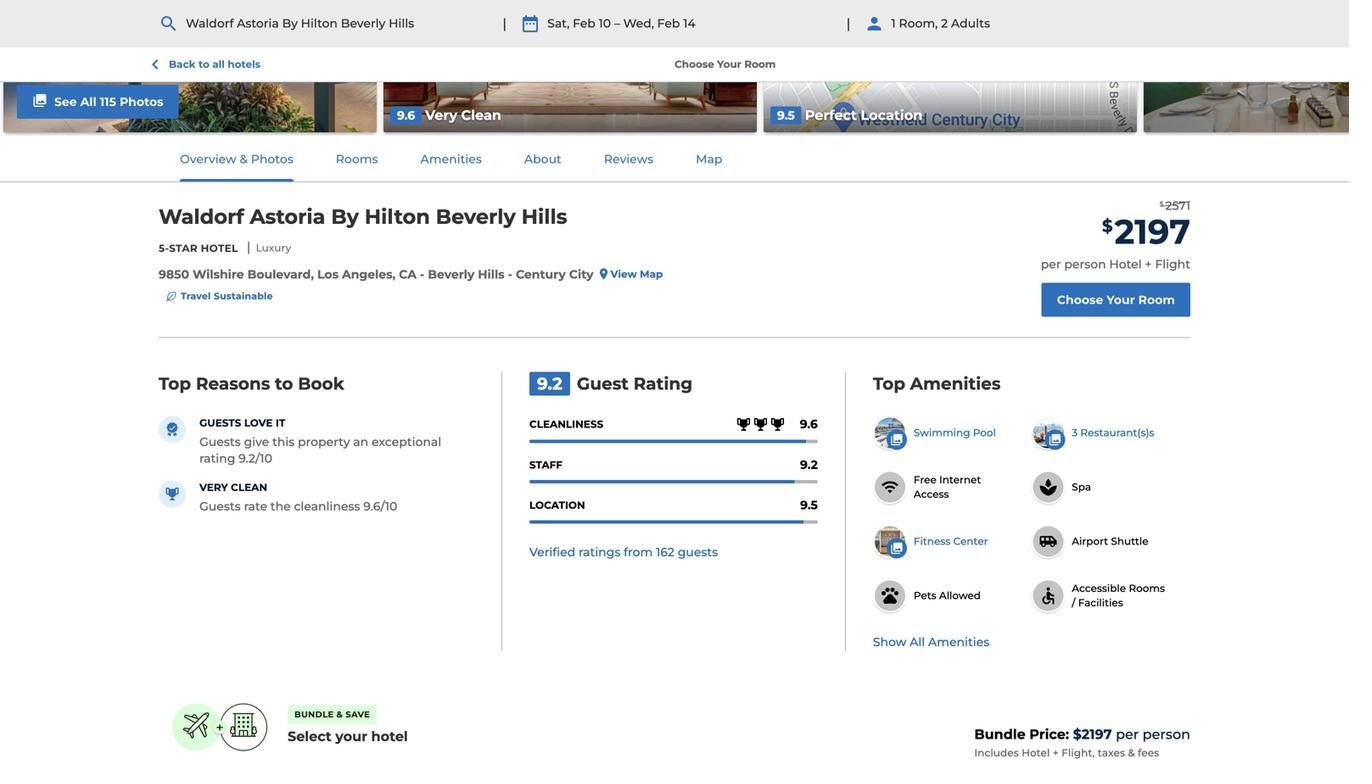 Task type: vqa. For each thing, say whether or not it's contained in the screenshot.
4-
no



Task type: describe. For each thing, give the bounding box(es) containing it.
0 vertical spatial room
[[744, 58, 776, 71]]

ratings
[[579, 545, 621, 560]]

airport
[[1072, 535, 1108, 548]]

choose your room inside button
[[1057, 293, 1175, 307]]

book
[[298, 373, 344, 394]]

0 horizontal spatial choose
[[675, 58, 714, 71]]

| for sat, feb 10 – wed, feb 14
[[503, 15, 507, 32]]

$ 2571 $ 2197 per person hotel + flight
[[1041, 199, 1190, 271]]

1 horizontal spatial 9.2
[[800, 458, 818, 472]]

14
[[683, 16, 696, 31]]

1 vertical spatial beverly
[[436, 204, 516, 229]]

0 vertical spatial choose your room
[[675, 58, 776, 71]]

see all 115 photos
[[54, 95, 163, 109]]

internet
[[939, 474, 981, 486]]

1 horizontal spatial $
[[1159, 200, 1164, 208]]

9.6/10
[[363, 499, 397, 514]]

view map button
[[594, 267, 663, 281]]

luxury
[[256, 242, 291, 254]]

show all amenities
[[873, 635, 990, 650]]

rooms button
[[315, 137, 398, 182]]

cleanliness
[[529, 418, 603, 431]]

your inside choose your room button
[[1107, 293, 1135, 307]]

cleanliness
[[294, 499, 360, 514]]

2197
[[1115, 211, 1190, 252]]

1 vertical spatial photos
[[251, 152, 293, 166]]

1 vertical spatial waldorf
[[159, 204, 244, 229]]

free
[[914, 474, 937, 486]]

very
[[199, 482, 228, 494]]

flight
[[1155, 257, 1190, 271]]

outdoor pool amenity image
[[875, 418, 905, 448]]

map inside view map button
[[640, 268, 663, 280]]

1 vertical spatial astoria
[[250, 204, 325, 229]]

0 vertical spatial photos
[[120, 95, 163, 109]]

star
[[169, 242, 198, 254]]

guests
[[199, 417, 241, 429]]

1 vertical spatial 9.6
[[800, 417, 818, 431]]

162
[[656, 545, 675, 560]]

shuttle
[[1111, 535, 1149, 548]]

0 vertical spatial hotel
[[201, 242, 238, 254]]

guests inside guests love it guests give this property an exceptional rating 9.2/10
[[199, 435, 241, 449]]

travel sustainable
[[181, 290, 273, 302]]

wed,
[[623, 16, 654, 31]]

this
[[272, 435, 295, 449]]

the
[[270, 499, 291, 514]]

sat,
[[547, 16, 570, 31]]

show all amenities button
[[873, 633, 990, 651]]

back to all hotels button
[[145, 54, 261, 75]]

choose your room button
[[1042, 283, 1190, 317]]

person inside $ 2571 $ 2197 per person hotel + flight
[[1064, 257, 1106, 271]]

clean
[[461, 107, 501, 123]]

access
[[914, 488, 949, 501]]

from
[[624, 545, 653, 560]]

0 vertical spatial hills
[[389, 16, 414, 31]]

your
[[335, 728, 367, 745]]

about
[[524, 152, 562, 166]]

adults
[[951, 16, 990, 31]]

center
[[953, 535, 988, 548]]

2 feb from the left
[[657, 16, 680, 31]]

clean
[[231, 482, 267, 494]]

+ for per
[[1053, 747, 1059, 759]]

free internet access
[[914, 474, 981, 501]]

fees
[[1138, 747, 1159, 759]]

pets allowed
[[914, 590, 981, 602]]

5-
[[159, 242, 169, 254]]

top reasons to book
[[159, 373, 344, 394]]

room,
[[899, 16, 938, 31]]

taxes
[[1098, 747, 1125, 759]]

overview
[[180, 152, 236, 166]]

allowed
[[939, 590, 981, 602]]

map inside map button
[[696, 152, 722, 166]]

top for top amenities
[[873, 373, 905, 394]]

hotels
[[228, 58, 261, 70]]

hotel for per
[[1022, 747, 1050, 759]]

verified
[[529, 545, 575, 560]]

10
[[599, 16, 611, 31]]

reviews button
[[584, 137, 674, 182]]

includes
[[974, 747, 1019, 759]]

1 room, 2 adults
[[891, 16, 990, 31]]

reviews
[[604, 152, 653, 166]]

rating
[[634, 373, 693, 394]]

flight,
[[1062, 747, 1095, 759]]

1 vertical spatial hills
[[522, 204, 567, 229]]

1
[[891, 16, 896, 31]]

guest
[[577, 373, 629, 394]]

pets
[[914, 590, 936, 602]]

room inside button
[[1138, 293, 1175, 307]]

3
[[1072, 427, 1078, 439]]

verified ratings from 162 guests
[[529, 545, 718, 560]]

guests inside very clean guests rate the cleanliness 9.6/10
[[199, 499, 241, 514]]

perfect location
[[805, 107, 923, 123]]

9.2/10
[[239, 451, 272, 466]]

& inside bundle price: $2197 per person includes hotel + flight, taxes & fees
[[1128, 747, 1135, 759]]

an
[[353, 435, 368, 449]]

overview & photos button
[[160, 137, 314, 182]]

show
[[873, 635, 906, 650]]

1 vertical spatial 9.5
[[800, 498, 818, 513]]

give
[[244, 435, 269, 449]]

fitness center button
[[873, 525, 1011, 559]]

bundle for price:
[[974, 726, 1026, 743]]

0 horizontal spatial 9.5
[[777, 108, 795, 123]]

perfect
[[805, 107, 857, 123]]



Task type: locate. For each thing, give the bounding box(es) containing it.
per up taxes
[[1116, 726, 1139, 743]]

1 horizontal spatial top
[[873, 373, 905, 394]]

2 top from the left
[[873, 373, 905, 394]]

per
[[1041, 257, 1061, 271], [1116, 726, 1139, 743]]

2 vertical spatial +
[[1053, 747, 1059, 759]]

choose your room down $ 2571 $ 2197 per person hotel + flight
[[1057, 293, 1175, 307]]

per inside $ 2571 $ 2197 per person hotel + flight
[[1041, 257, 1061, 271]]

2
[[941, 16, 948, 31]]

person inside bundle price: $2197 per person includes hotel + flight, taxes & fees
[[1143, 726, 1190, 743]]

map button
[[676, 137, 743, 182]]

1 horizontal spatial hills
[[522, 204, 567, 229]]

+
[[1145, 257, 1152, 271], [216, 720, 224, 736], [1053, 747, 1059, 759]]

person
[[1064, 257, 1106, 271], [1143, 726, 1190, 743]]

all left 115
[[80, 95, 96, 109]]

price:
[[1029, 726, 1069, 743]]

2 horizontal spatial +
[[1145, 257, 1152, 271]]

pool
[[973, 427, 996, 439]]

choose your room down 14 at the top of the page
[[675, 58, 776, 71]]

9.5
[[777, 108, 795, 123], [800, 498, 818, 513]]

guest rating
[[577, 373, 693, 394]]

swimming pool
[[914, 427, 996, 439]]

0 vertical spatial rooms
[[336, 152, 378, 166]]

0 horizontal spatial |
[[503, 15, 507, 32]]

hotel up choose your room button
[[1109, 257, 1142, 271]]

1 vertical spatial waldorf astoria by hilton beverly hills
[[159, 204, 567, 229]]

hotel inside bundle price: $2197 per person includes hotel + flight, taxes & fees
[[1022, 747, 1050, 759]]

patio image
[[1144, 0, 1349, 132]]

astoria
[[237, 16, 279, 31], [250, 204, 325, 229]]

feb left 14 at the top of the page
[[657, 16, 680, 31]]

astoria up the luxury
[[250, 204, 325, 229]]

waldorf astoria by hilton beverly hills up hotels
[[186, 16, 414, 31]]

1 vertical spatial hotel
[[1109, 257, 1142, 271]]

+ inside $ 2571 $ 2197 per person hotel + flight
[[1145, 257, 1152, 271]]

love
[[244, 417, 273, 429]]

1 vertical spatial &
[[336, 710, 343, 720]]

accessible rooms / facilities
[[1072, 583, 1165, 609]]

0 horizontal spatial +
[[216, 720, 224, 736]]

all inside button
[[80, 95, 96, 109]]

& inside bundle & save select your hotel
[[336, 710, 343, 720]]

location
[[529, 499, 585, 512]]

0 vertical spatial 9.5
[[777, 108, 795, 123]]

all
[[212, 58, 225, 70]]

115
[[100, 95, 116, 109]]

1 vertical spatial room
[[1138, 293, 1175, 307]]

fitness center
[[914, 535, 988, 548]]

rooms inside button
[[336, 152, 378, 166]]

1 horizontal spatial beverly
[[436, 204, 516, 229]]

1 horizontal spatial person
[[1143, 726, 1190, 743]]

0 horizontal spatial top
[[159, 373, 191, 394]]

0 horizontal spatial rooms
[[336, 152, 378, 166]]

person up fees
[[1143, 726, 1190, 743]]

0 vertical spatial &
[[240, 152, 248, 166]]

0 horizontal spatial all
[[80, 95, 96, 109]]

0 vertical spatial waldorf astoria by hilton beverly hills
[[186, 16, 414, 31]]

beverly
[[341, 16, 385, 31], [436, 204, 516, 229]]

per inside bundle price: $2197 per person includes hotel + flight, taxes & fees
[[1116, 726, 1139, 743]]

1 vertical spatial $
[[1102, 215, 1113, 236]]

1 horizontal spatial your
[[1107, 293, 1135, 307]]

photos right 115
[[120, 95, 163, 109]]

bundle for &
[[294, 710, 334, 720]]

1 vertical spatial all
[[910, 635, 925, 650]]

2 | from the left
[[847, 15, 851, 32]]

2 horizontal spatial hotel
[[1109, 257, 1142, 271]]

3 restaurant(s)s
[[1072, 427, 1154, 439]]

2 vertical spatial hotel
[[1022, 747, 1050, 759]]

1 horizontal spatial photos
[[251, 152, 293, 166]]

0 vertical spatial person
[[1064, 257, 1106, 271]]

swimming pool button
[[873, 416, 1011, 450]]

guests up rating
[[199, 435, 241, 449]]

to inside button
[[199, 58, 209, 70]]

very
[[425, 107, 457, 123]]

9.6 left outdoor pool amenity image
[[800, 417, 818, 431]]

0 vertical spatial beverly
[[341, 16, 385, 31]]

1 horizontal spatial hilton
[[365, 204, 430, 229]]

amenities button
[[400, 137, 502, 182]]

to
[[199, 58, 209, 70], [275, 373, 293, 394]]

1 vertical spatial map
[[640, 268, 663, 280]]

0 horizontal spatial room
[[744, 58, 776, 71]]

hotel inside $ 2571 $ 2197 per person hotel + flight
[[1109, 257, 1142, 271]]

see all 115 photos button
[[17, 85, 179, 119]]

+ for 2197
[[1145, 257, 1152, 271]]

astoria up hotels
[[237, 16, 279, 31]]

choose your room
[[675, 58, 776, 71], [1057, 293, 1175, 307]]

choose down $ 2571 $ 2197 per person hotel + flight
[[1057, 293, 1103, 307]]

0 horizontal spatial feb
[[573, 16, 596, 31]]

person up choose your room button
[[1064, 257, 1106, 271]]

1 horizontal spatial +
[[1053, 747, 1059, 759]]

2 guests from the top
[[199, 499, 241, 514]]

1 vertical spatial person
[[1143, 726, 1190, 743]]

0 horizontal spatial choose your room
[[675, 58, 776, 71]]

1 horizontal spatial feb
[[657, 16, 680, 31]]

1 feb from the left
[[573, 16, 596, 31]]

to left book
[[275, 373, 293, 394]]

back
[[169, 58, 196, 70]]

0 horizontal spatial to
[[199, 58, 209, 70]]

& inside button
[[240, 152, 248, 166]]

fitness center amenity image
[[875, 526, 905, 557]]

rooms
[[336, 152, 378, 166], [1129, 583, 1165, 595]]

0 horizontal spatial by
[[282, 16, 298, 31]]

waldorf astoria by hilton beverly hills
[[186, 16, 414, 31], [159, 204, 567, 229]]

0 horizontal spatial 9.2
[[537, 373, 562, 394]]

verified ratings from 162 guests button
[[529, 544, 718, 561]]

1 horizontal spatial by
[[331, 204, 359, 229]]

0 vertical spatial guests
[[199, 435, 241, 449]]

1 vertical spatial per
[[1116, 726, 1139, 743]]

bundle up select
[[294, 710, 334, 720]]

1 horizontal spatial per
[[1116, 726, 1139, 743]]

all right show
[[910, 635, 925, 650]]

about button
[[504, 137, 582, 182]]

restaurant(s)s
[[1080, 427, 1154, 439]]

waldorf up 5-star hotel
[[159, 204, 244, 229]]

$ left the 2571
[[1159, 200, 1164, 208]]

swimming
[[914, 427, 970, 439]]

|
[[503, 15, 507, 32], [847, 15, 851, 32]]

0 horizontal spatial bundle
[[294, 710, 334, 720]]

0 horizontal spatial hilton
[[301, 16, 338, 31]]

0 horizontal spatial person
[[1064, 257, 1106, 271]]

property
[[298, 435, 350, 449]]

view
[[611, 268, 637, 280]]

2 horizontal spatial &
[[1128, 747, 1135, 759]]

1 guests from the top
[[199, 435, 241, 449]]

by
[[282, 16, 298, 31], [331, 204, 359, 229]]

amenities up the swimming pool
[[910, 373, 1001, 394]]

3 restaurant(s)s amenity image
[[1033, 418, 1063, 448]]

5-star hotel
[[159, 242, 238, 254]]

guests down very
[[199, 499, 241, 514]]

3 restaurant(s)s button
[[1031, 416, 1169, 450]]

1 vertical spatial choose
[[1057, 293, 1103, 307]]

feb left 10
[[573, 16, 596, 31]]

back to all hotels
[[169, 58, 261, 70]]

tab list
[[159, 136, 744, 182]]

all inside "button"
[[910, 635, 925, 650]]

rate
[[244, 499, 267, 514]]

top left reasons at the left of page
[[159, 373, 191, 394]]

sustainable
[[214, 290, 273, 302]]

& left save
[[336, 710, 343, 720]]

& right overview
[[240, 152, 248, 166]]

9.6 left very
[[397, 108, 415, 123]]

1 horizontal spatial bundle
[[974, 726, 1026, 743]]

all for show
[[910, 635, 925, 650]]

0 vertical spatial waldorf
[[186, 16, 234, 31]]

bundle & save select your hotel
[[288, 710, 408, 745]]

0 vertical spatial by
[[282, 16, 298, 31]]

| left sat,
[[503, 15, 507, 32]]

top for top reasons to book
[[159, 373, 191, 394]]

per up choose your room button
[[1041, 257, 1061, 271]]

0 vertical spatial to
[[199, 58, 209, 70]]

1 horizontal spatial |
[[847, 15, 851, 32]]

travel
[[181, 290, 211, 302]]

9.2
[[537, 373, 562, 394], [800, 458, 818, 472]]

fitness
[[914, 535, 951, 548]]

2571
[[1165, 199, 1190, 213]]

1 horizontal spatial 9.6
[[800, 417, 818, 431]]

overview & photos
[[180, 152, 293, 166]]

hills
[[389, 16, 414, 31], [522, 204, 567, 229]]

1 horizontal spatial 9.5
[[800, 498, 818, 513]]

1 vertical spatial rooms
[[1129, 583, 1165, 595]]

facilities
[[1078, 597, 1123, 609]]

1 vertical spatial +
[[216, 720, 224, 736]]

1 horizontal spatial map
[[696, 152, 722, 166]]

0 vertical spatial 9.2
[[537, 373, 562, 394]]

0 vertical spatial astoria
[[237, 16, 279, 31]]

& for bundle
[[336, 710, 343, 720]]

select
[[288, 728, 332, 745]]

1 vertical spatial 9.2
[[800, 458, 818, 472]]

room
[[744, 58, 776, 71], [1138, 293, 1175, 307]]

1 vertical spatial by
[[331, 204, 359, 229]]

accessible
[[1072, 583, 1126, 595]]

view map
[[611, 268, 663, 280]]

& for overview
[[240, 152, 248, 166]]

map right reviews button
[[696, 152, 722, 166]]

| for 1 room, 2 adults
[[847, 15, 851, 32]]

0 vertical spatial choose
[[675, 58, 714, 71]]

property building image
[[3, 0, 377, 132]]

1 | from the left
[[503, 15, 507, 32]]

0 vertical spatial all
[[80, 95, 96, 109]]

0 vertical spatial your
[[717, 58, 741, 71]]

–
[[614, 16, 620, 31]]

1 horizontal spatial &
[[336, 710, 343, 720]]

0 vertical spatial +
[[1145, 257, 1152, 271]]

amenities inside button
[[420, 152, 482, 166]]

0 horizontal spatial 9.6
[[397, 108, 415, 123]]

& left fees
[[1128, 747, 1135, 759]]

amenities down allowed
[[928, 635, 990, 650]]

0 vertical spatial $
[[1159, 200, 1164, 208]]

$ left 2197
[[1102, 215, 1113, 236]]

bundle inside bundle price: $2197 per person includes hotel + flight, taxes & fees
[[974, 726, 1026, 743]]

hotel right the star
[[201, 242, 238, 254]]

1 horizontal spatial rooms
[[1129, 583, 1165, 595]]

1 vertical spatial amenities
[[910, 373, 1001, 394]]

it
[[276, 417, 285, 429]]

all for see
[[80, 95, 96, 109]]

reasons
[[196, 373, 270, 394]]

1 vertical spatial hilton
[[365, 204, 430, 229]]

0 vertical spatial per
[[1041, 257, 1061, 271]]

map right view
[[640, 268, 663, 280]]

1 top from the left
[[159, 373, 191, 394]]

0 horizontal spatial $
[[1102, 215, 1113, 236]]

top up outdoor pool amenity image
[[873, 373, 905, 394]]

choose down 14 at the top of the page
[[675, 58, 714, 71]]

choose inside button
[[1057, 293, 1103, 307]]

1 vertical spatial to
[[275, 373, 293, 394]]

guests
[[199, 435, 241, 449], [199, 499, 241, 514]]

location
[[861, 107, 923, 123]]

/
[[1072, 597, 1075, 609]]

airport shuttle
[[1072, 535, 1149, 548]]

0 horizontal spatial your
[[717, 58, 741, 71]]

0 vertical spatial hilton
[[301, 16, 338, 31]]

very clean
[[425, 107, 501, 123]]

rooms inside accessible rooms / facilities
[[1129, 583, 1165, 595]]

1 vertical spatial bundle
[[974, 726, 1026, 743]]

guests love it guests give this property an exceptional rating 9.2/10
[[199, 417, 441, 466]]

hotel
[[371, 728, 408, 745]]

bundle up "includes"
[[974, 726, 1026, 743]]

photos right overview
[[251, 152, 293, 166]]

tab list containing overview & photos
[[159, 136, 744, 182]]

waldorf astoria by hilton beverly hills down "rooms" button
[[159, 204, 567, 229]]

hotel for 2197
[[1109, 257, 1142, 271]]

waldorf up back to all hotels
[[186, 16, 234, 31]]

amenities
[[420, 152, 482, 166], [910, 373, 1001, 394], [928, 635, 990, 650]]

$
[[1159, 200, 1164, 208], [1102, 215, 1113, 236]]

hotel down price:
[[1022, 747, 1050, 759]]

guests
[[678, 545, 718, 560]]

0 vertical spatial 9.6
[[397, 108, 415, 123]]

0 horizontal spatial map
[[640, 268, 663, 280]]

| left 1 in the right of the page
[[847, 15, 851, 32]]

0 horizontal spatial &
[[240, 152, 248, 166]]

9.6
[[397, 108, 415, 123], [800, 417, 818, 431]]

1 vertical spatial choose your room
[[1057, 293, 1175, 307]]

bundle inside bundle & save select your hotel
[[294, 710, 334, 720]]

amenities inside "button"
[[928, 635, 990, 650]]

to left all
[[199, 58, 209, 70]]

staff
[[529, 459, 563, 471]]

see
[[54, 95, 77, 109]]

0 vertical spatial map
[[696, 152, 722, 166]]

rating
[[199, 451, 235, 466]]

0 vertical spatial bundle
[[294, 710, 334, 720]]

+ inside bundle price: $2197 per person includes hotel + flight, taxes & fees
[[1053, 747, 1059, 759]]

1 horizontal spatial to
[[275, 373, 293, 394]]

1 vertical spatial guests
[[199, 499, 241, 514]]

1 horizontal spatial room
[[1138, 293, 1175, 307]]

1 horizontal spatial choose your room
[[1057, 293, 1175, 307]]

amenities down very
[[420, 152, 482, 166]]

1 horizontal spatial all
[[910, 635, 925, 650]]



